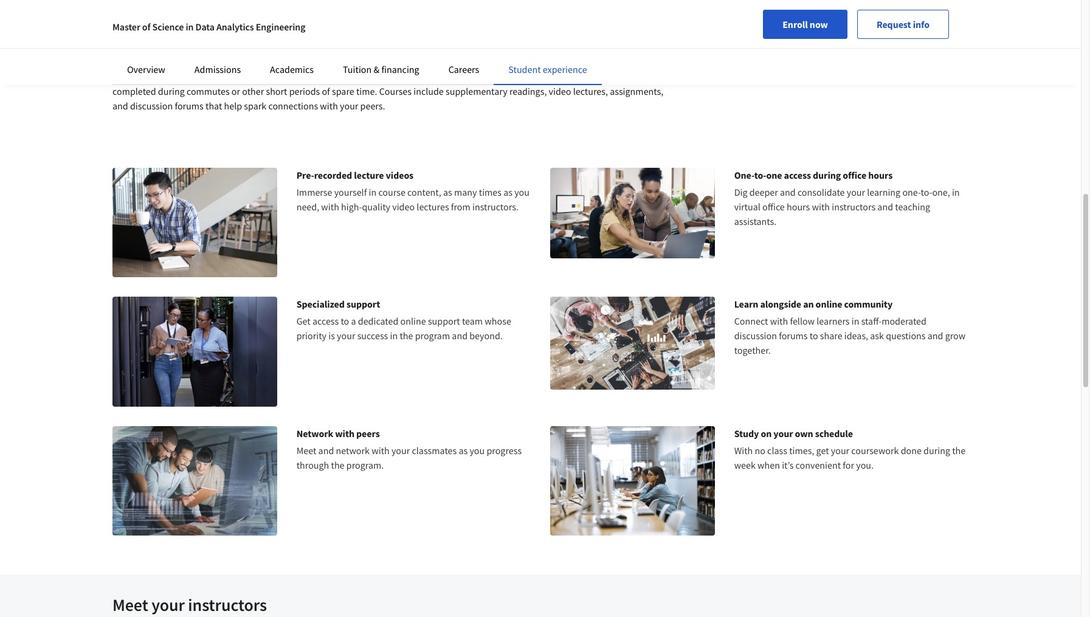 Task type: locate. For each thing, give the bounding box(es) containing it.
1 vertical spatial meet
[[113, 594, 148, 616]]

1 horizontal spatial northeastern
[[410, 11, 464, 23]]

0 horizontal spatial on
[[147, 71, 158, 83]]

video
[[548, 26, 571, 38], [549, 85, 571, 97], [392, 201, 415, 213]]

overview
[[127, 63, 165, 75]]

course inside the ms in data analytics engineering program is designed and delivered by the same world-class faculty of professors and scholars that teach on-campus at the northeastern university's college of engineering. northeastern leverages coursera's online education platform to deliver the program curriculum, allowing dae students to benefit from coursera features such as interactive video transcription, in-course note-taking, and seamless learning across multiple devices.
[[640, 26, 667, 38]]

1 vertical spatial forums
[[779, 330, 808, 342]]

the left same
[[417, 0, 431, 9]]

1 vertical spatial discussion
[[734, 330, 777, 342]]

1 vertical spatial support
[[428, 315, 460, 327]]

0 vertical spatial support
[[347, 298, 380, 310]]

and up through
[[318, 445, 334, 457]]

as
[[492, 26, 501, 38], [443, 186, 452, 198], [504, 186, 513, 198], [459, 445, 468, 457]]

0 horizontal spatial courses
[[379, 85, 412, 97]]

1 horizontal spatial is
[[329, 330, 335, 342]]

1 vertical spatial office
[[763, 201, 785, 213]]

forums down fellow
[[779, 330, 808, 342]]

class inside the ms in data analytics engineering program is designed and delivered by the same world-class faculty of professors and scholars that teach on-campus at the northeastern university's college of engineering. northeastern leverages coursera's online education platform to deliver the program curriculum, allowing dae students to benefit from coursera features such as interactive video transcription, in-course note-taking, and seamless learning across multiple devices.
[[483, 0, 503, 9]]

1 horizontal spatial access
[[784, 169, 811, 181]]

0 vertical spatial learning
[[220, 40, 254, 52]]

on for study
[[761, 427, 772, 440]]

0 horizontal spatial office
[[763, 201, 785, 213]]

the up taking,
[[142, 26, 156, 38]]

2 vertical spatial video
[[392, 201, 415, 213]]

deliver
[[113, 26, 140, 38]]

0 vertical spatial course
[[640, 26, 667, 38]]

learners
[[817, 315, 850, 327]]

you inside degrees on coursera are powered by technology that lets you learn on your schedule and device of choice. courses modules can be completed during commutes or other short periods of spare time. courses include supplementary readings, video lectures, assignments, and discussion forums that help spark connections with your peers.
[[345, 71, 360, 83]]

0 horizontal spatial discussion
[[130, 100, 173, 112]]

1 horizontal spatial during
[[813, 169, 841, 181]]

coursera inside the ms in data analytics engineering program is designed and delivered by the same world-class faculty of professors and scholars that teach on-campus at the northeastern university's college of engineering. northeastern leverages coursera's online education platform to deliver the program curriculum, allowing dae students to benefit from coursera features such as interactive video transcription, in-course note-taking, and seamless learning across multiple devices.
[[398, 26, 435, 38]]

assignments,
[[610, 85, 664, 97]]

and
[[348, 0, 364, 9], [589, 0, 605, 9], [164, 40, 179, 52], [457, 71, 472, 83], [113, 100, 128, 112], [780, 186, 796, 198], [878, 201, 893, 213], [452, 330, 468, 342], [928, 330, 944, 342], [318, 445, 334, 457]]

1 horizontal spatial that
[[310, 71, 327, 83]]

1 vertical spatial online
[[816, 298, 843, 310]]

your inside network with peers meet and network with your classmates as you progress through the program.
[[392, 445, 410, 457]]

the down network
[[331, 459, 345, 471]]

northeastern down same
[[410, 11, 464, 23]]

for
[[843, 459, 855, 471]]

schedule inside degrees on coursera are powered by technology that lets you learn on your schedule and device of choice. courses modules can be completed during commutes or other short periods of spare time. courses include supplementary readings, video lectures, assignments, and discussion forums that help spark connections with your peers.
[[418, 71, 455, 83]]

schedule inside study on your own schedule with no class times, get your coursework done during the week when it's convenient for you.
[[815, 427, 853, 440]]

0 horizontal spatial online
[[401, 315, 426, 327]]

learning down curriculum,
[[220, 40, 254, 52]]

on up the no
[[761, 427, 772, 440]]

with down spare
[[320, 100, 338, 112]]

online inside the ms in data analytics engineering program is designed and delivered by the same world-class faculty of professors and scholars that teach on-campus at the northeastern university's college of engineering. northeastern leverages coursera's online education platform to deliver the program curriculum, allowing dae students to benefit from coursera features such as interactive video transcription, in-course note-taking, and seamless learning across multiple devices.
[[550, 11, 576, 23]]

0 vertical spatial is
[[301, 0, 307, 9]]

during inside degrees on coursera are powered by technology that lets you learn on your schedule and device of choice. courses modules can be completed during commutes or other short periods of spare time. courses include supplementary readings, video lectures, assignments, and discussion forums that help spark connections with your peers.
[[158, 85, 185, 97]]

1 horizontal spatial forums
[[779, 330, 808, 342]]

program down campus
[[158, 26, 193, 38]]

access down specialized
[[313, 315, 339, 327]]

with left high-
[[321, 201, 339, 213]]

2 horizontal spatial that
[[642, 0, 659, 9]]

dig
[[734, 186, 748, 198]]

1 vertical spatial you
[[515, 186, 530, 198]]

that up platform
[[642, 0, 659, 9]]

0 vertical spatial data
[[154, 0, 172, 9]]

1 vertical spatial to-
[[921, 186, 933, 198]]

1 horizontal spatial hours
[[869, 169, 893, 181]]

2 vertical spatial during
[[924, 445, 951, 457]]

in inside "learn alongside an online community connect with fellow learners in staff-moderated discussion forums to share ideas, ask questions and grow together."
[[852, 315, 860, 327]]

video inside degrees on coursera are powered by technology that lets you learn on your schedule and device of choice. courses modules can be completed during commutes or other short periods of spare time. courses include supplementary readings, video lectures, assignments, and discussion forums that help spark connections with your peers.
[[549, 85, 571, 97]]

from down the 'engineering.'
[[377, 26, 396, 38]]

class up when
[[768, 445, 788, 457]]

content,
[[408, 186, 441, 198]]

1 vertical spatial course
[[379, 186, 406, 198]]

that left lets
[[310, 71, 327, 83]]

1 vertical spatial instructors
[[188, 594, 267, 616]]

student experience
[[509, 63, 587, 75]]

0 vertical spatial video
[[548, 26, 571, 38]]

and left grow
[[928, 330, 944, 342]]

1 horizontal spatial learning
[[867, 186, 901, 198]]

request
[[877, 18, 911, 30]]

office down deeper
[[763, 201, 785, 213]]

1 vertical spatial access
[[313, 315, 339, 327]]

0 vertical spatial to-
[[755, 169, 767, 181]]

the right at
[[195, 11, 208, 23]]

as left the many
[[443, 186, 452, 198]]

on
[[147, 71, 158, 83], [385, 71, 396, 83], [761, 427, 772, 440]]

access right one
[[784, 169, 811, 181]]

1 vertical spatial analytics
[[216, 21, 254, 33]]

discussion inside "learn alongside an online community connect with fellow learners in staff-moderated discussion forums to share ideas, ask questions and grow together."
[[734, 330, 777, 342]]

online right dedicated
[[401, 315, 426, 327]]

courses
[[543, 71, 576, 83], [379, 85, 412, 97]]

analytics up at
[[174, 0, 211, 9]]

0 horizontal spatial you
[[345, 71, 360, 83]]

1 vertical spatial program
[[158, 26, 193, 38]]

0 horizontal spatial analytics
[[174, 0, 211, 9]]

0 vertical spatial you
[[345, 71, 360, 83]]

0 vertical spatial engineering
[[213, 0, 262, 9]]

is right priority
[[329, 330, 335, 342]]

learning left 'one-'
[[867, 186, 901, 198]]

during right done
[[924, 445, 951, 457]]

video down 'experience'
[[549, 85, 571, 97]]

study
[[734, 427, 759, 440]]

office up consolidate
[[843, 169, 867, 181]]

in up the ideas,
[[852, 315, 860, 327]]

in right ms at left top
[[144, 0, 152, 9]]

coursera left the are
[[160, 71, 196, 83]]

in right the science
[[186, 21, 194, 33]]

analytics up seamless
[[216, 21, 254, 33]]

schedule
[[418, 71, 455, 83], [815, 427, 853, 440]]

coursera inside degrees on coursera are powered by technology that lets you learn on your schedule and device of choice. courses modules can be completed during commutes or other short periods of spare time. courses include supplementary readings, video lectures, assignments, and discussion forums that help spark connections with your peers.
[[160, 71, 196, 83]]

schedule up get
[[815, 427, 853, 440]]

1 horizontal spatial analytics
[[216, 21, 254, 33]]

access for to
[[313, 315, 339, 327]]

2 vertical spatial you
[[470, 445, 485, 457]]

1 vertical spatial schedule
[[815, 427, 853, 440]]

1 horizontal spatial on
[[385, 71, 396, 83]]

online
[[550, 11, 576, 23], [816, 298, 843, 310], [401, 315, 426, 327]]

0 horizontal spatial to-
[[755, 169, 767, 181]]

discussion up the together.
[[734, 330, 777, 342]]

on right &
[[385, 71, 396, 83]]

1 vertical spatial is
[[329, 330, 335, 342]]

0 vertical spatial meet
[[297, 445, 317, 457]]

when
[[758, 459, 780, 471]]

2 horizontal spatial online
[[816, 298, 843, 310]]

coursera left the features
[[398, 26, 435, 38]]

academics link
[[270, 63, 314, 75]]

students
[[298, 26, 334, 38]]

in up 'quality'
[[369, 186, 377, 198]]

0 horizontal spatial hours
[[787, 201, 810, 213]]

learn
[[362, 71, 383, 83]]

instructors
[[832, 201, 876, 213], [188, 594, 267, 616]]

access
[[784, 169, 811, 181], [313, 315, 339, 327]]

1 vertical spatial coursera
[[160, 71, 196, 83]]

1 horizontal spatial discussion
[[734, 330, 777, 342]]

1 horizontal spatial online
[[550, 11, 576, 23]]

one-
[[734, 169, 755, 181]]

on up completed in the left of the page
[[147, 71, 158, 83]]

get
[[297, 315, 311, 327]]

1 vertical spatial video
[[549, 85, 571, 97]]

coursera
[[398, 26, 435, 38], [160, 71, 196, 83]]

by up other
[[251, 71, 261, 83]]

online inside specialized support get access to a dedicated online support team whose priority is your success in the program and beyond.
[[401, 315, 426, 327]]

class up leverages
[[483, 0, 503, 9]]

learning inside one-to-one access during office hours dig deeper and consolidate your learning one-to-one, in virtual office hours with instructors and teaching assistants.
[[867, 186, 901, 198]]

with down alongside
[[770, 315, 788, 327]]

1 horizontal spatial program
[[264, 0, 299, 9]]

1 vertical spatial from
[[451, 201, 471, 213]]

0 vertical spatial instructors
[[832, 201, 876, 213]]

designed
[[309, 0, 346, 9]]

in-
[[630, 26, 640, 38]]

0 vertical spatial by
[[406, 0, 416, 9]]

video down content,
[[392, 201, 415, 213]]

to- up teaching
[[921, 186, 933, 198]]

the right done
[[953, 445, 966, 457]]

one
[[767, 169, 782, 181]]

yourself
[[334, 186, 367, 198]]

degrees
[[113, 71, 145, 83]]

with
[[320, 100, 338, 112], [321, 201, 339, 213], [812, 201, 830, 213], [770, 315, 788, 327], [335, 427, 355, 440], [372, 445, 390, 457]]

0 horizontal spatial coursera
[[160, 71, 196, 83]]

0 vertical spatial schedule
[[418, 71, 455, 83]]

0 horizontal spatial class
[[483, 0, 503, 9]]

you left progress
[[470, 445, 485, 457]]

academics
[[270, 63, 314, 75]]

2 horizontal spatial program
[[415, 330, 450, 342]]

to-
[[755, 169, 767, 181], [921, 186, 933, 198]]

from down the many
[[451, 201, 471, 213]]

2 horizontal spatial on
[[761, 427, 772, 440]]

and up benefit
[[348, 0, 364, 9]]

and down the science
[[164, 40, 179, 52]]

request info button
[[857, 10, 949, 39]]

of right device
[[502, 71, 510, 83]]

in right one,
[[952, 186, 960, 198]]

data right at
[[196, 21, 215, 33]]

schedule up include
[[418, 71, 455, 83]]

you up instructors.
[[515, 186, 530, 198]]

1 vertical spatial class
[[768, 445, 788, 457]]

fellow
[[790, 315, 815, 327]]

is inside the ms in data analytics engineering program is designed and delivered by the same world-class faculty of professors and scholars that teach on-campus at the northeastern university's college of engineering. northeastern leverages coursera's online education platform to deliver the program curriculum, allowing dae students to benefit from coursera features such as interactive video transcription, in-course note-taking, and seamless learning across multiple devices.
[[301, 0, 307, 9]]

1 horizontal spatial you
[[470, 445, 485, 457]]

course down the videos
[[379, 186, 406, 198]]

time.
[[356, 85, 377, 97]]

is up university's
[[301, 0, 307, 9]]

admissions link
[[195, 63, 241, 75]]

forums
[[175, 100, 204, 112], [779, 330, 808, 342]]

engineering up curriculum,
[[213, 0, 262, 9]]

0 horizontal spatial learning
[[220, 40, 254, 52]]

by inside degrees on coursera are powered by technology that lets you learn on your schedule and device of choice. courses modules can be completed during commutes or other short periods of spare time. courses include supplementary readings, video lectures, assignments, and discussion forums that help spark connections with your peers.
[[251, 71, 261, 83]]

1 horizontal spatial from
[[451, 201, 471, 213]]

college
[[315, 11, 345, 23]]

you
[[345, 71, 360, 83], [515, 186, 530, 198], [470, 445, 485, 457]]

and down completed in the left of the page
[[113, 100, 128, 112]]

0 vertical spatial hours
[[869, 169, 893, 181]]

to up devices.
[[336, 26, 344, 38]]

master of science in data analytics engineering
[[113, 21, 306, 33]]

video inside the ms in data analytics engineering program is designed and delivered by the same world-class faculty of professors and scholars that teach on-campus at the northeastern university's college of engineering. northeastern leverages coursera's online education platform to deliver the program curriculum, allowing dae students to benefit from coursera features such as interactive video transcription, in-course note-taking, and seamless learning across multiple devices.
[[548, 26, 571, 38]]

0 vertical spatial forums
[[175, 100, 204, 112]]

program.
[[347, 459, 384, 471]]

with inside "learn alongside an online community connect with fellow learners in staff-moderated discussion forums to share ideas, ask questions and grow together."
[[770, 315, 788, 327]]

support up a
[[347, 298, 380, 310]]

class
[[483, 0, 503, 9], [768, 445, 788, 457]]

0 horizontal spatial is
[[301, 0, 307, 9]]

1 vertical spatial hours
[[787, 201, 810, 213]]

2 northeastern from the left
[[410, 11, 464, 23]]

to
[[658, 11, 666, 23], [336, 26, 344, 38], [341, 315, 349, 327], [810, 330, 818, 342]]

courses right the choice.
[[543, 71, 576, 83]]

to- up deeper
[[755, 169, 767, 181]]

1 northeastern from the left
[[210, 11, 264, 23]]

modules
[[578, 71, 613, 83]]

program inside specialized support get access to a dedicated online support team whose priority is your success in the program and beyond.
[[415, 330, 450, 342]]

teach
[[113, 11, 135, 23]]

as right such
[[492, 26, 501, 38]]

1 horizontal spatial class
[[768, 445, 788, 457]]

program left the beyond.
[[415, 330, 450, 342]]

of up taking,
[[142, 21, 151, 33]]

0 horizontal spatial course
[[379, 186, 406, 198]]

times,
[[790, 445, 815, 457]]

or
[[232, 85, 240, 97]]

lecture
[[354, 169, 384, 181]]

progress
[[487, 445, 522, 457]]

analytics
[[174, 0, 211, 9], [216, 21, 254, 33]]

1 horizontal spatial course
[[640, 26, 667, 38]]

network with peers meet and network with your classmates as you progress through the program.
[[297, 427, 522, 471]]

1 horizontal spatial instructors
[[832, 201, 876, 213]]

benefit
[[346, 26, 375, 38]]

meet inside network with peers meet and network with your classmates as you progress through the program.
[[297, 445, 317, 457]]

during up consolidate
[[813, 169, 841, 181]]

1 horizontal spatial meet
[[297, 445, 317, 457]]

quality
[[362, 201, 390, 213]]

that down commutes
[[206, 100, 222, 112]]

course inside pre-recorded lecture videos immerse yourself in course content, as many times as you need, with high-quality video lectures from instructors.
[[379, 186, 406, 198]]

0 horizontal spatial northeastern
[[210, 11, 264, 23]]

2 vertical spatial that
[[206, 100, 222, 112]]

2 horizontal spatial you
[[515, 186, 530, 198]]

video down professors
[[548, 26, 571, 38]]

help
[[224, 100, 242, 112]]

data up campus
[[154, 0, 172, 9]]

on inside study on your own schedule with no class times, get your coursework done during the week when it's convenient for you.
[[761, 427, 772, 440]]

and down one
[[780, 186, 796, 198]]

connect
[[734, 315, 768, 327]]

with down consolidate
[[812, 201, 830, 213]]

program up university's
[[264, 0, 299, 9]]

engineering up across
[[256, 21, 306, 33]]

whose
[[485, 315, 511, 327]]

dedicated
[[358, 315, 399, 327]]

specialized support get access to a dedicated online support team whose priority is your success in the program and beyond.
[[297, 298, 511, 342]]

teaching
[[895, 201, 931, 213]]

discussion
[[130, 100, 173, 112], [734, 330, 777, 342]]

the right success
[[400, 330, 413, 342]]

learn
[[734, 298, 759, 310]]

that
[[642, 0, 659, 9], [310, 71, 327, 83], [206, 100, 222, 112]]

dae
[[280, 26, 296, 38]]

courses down 'financing'
[[379, 85, 412, 97]]

meet
[[297, 445, 317, 457], [113, 594, 148, 616]]

1 horizontal spatial coursera
[[398, 26, 435, 38]]

0 horizontal spatial forums
[[175, 100, 204, 112]]

0 vertical spatial from
[[377, 26, 396, 38]]

0 horizontal spatial by
[[251, 71, 261, 83]]

you right lets
[[345, 71, 360, 83]]

and up education
[[589, 0, 605, 9]]

in right success
[[390, 330, 398, 342]]

and down 'team'
[[452, 330, 468, 342]]

support left 'team'
[[428, 315, 460, 327]]

to left a
[[341, 315, 349, 327]]

hours
[[869, 169, 893, 181], [787, 201, 810, 213]]

northeastern up curriculum,
[[210, 11, 264, 23]]

course down platform
[[640, 26, 667, 38]]

scholars
[[607, 0, 640, 9]]

1 horizontal spatial schedule
[[815, 427, 853, 440]]

program
[[264, 0, 299, 9], [158, 26, 193, 38], [415, 330, 450, 342]]

team
[[462, 315, 483, 327]]

0 horizontal spatial access
[[313, 315, 339, 327]]

in inside pre-recorded lecture videos immerse yourself in course content, as many times as you need, with high-quality video lectures from instructors.
[[369, 186, 377, 198]]

0 vertical spatial program
[[264, 0, 299, 9]]

1 horizontal spatial office
[[843, 169, 867, 181]]

by right delivered
[[406, 0, 416, 9]]

an
[[804, 298, 814, 310]]

with down the peers
[[372, 445, 390, 457]]

0 horizontal spatial program
[[158, 26, 193, 38]]

0 vertical spatial that
[[642, 0, 659, 9]]

powered
[[213, 71, 249, 83]]

2 horizontal spatial during
[[924, 445, 951, 457]]

as right classmates on the left bottom
[[459, 445, 468, 457]]

and inside network with peers meet and network with your classmates as you progress through the program.
[[318, 445, 334, 457]]

and inside "learn alongside an online community connect with fellow learners in staff-moderated discussion forums to share ideas, ask questions and grow together."
[[928, 330, 944, 342]]

online up learners
[[816, 298, 843, 310]]

during down overview
[[158, 85, 185, 97]]

forums down commutes
[[175, 100, 204, 112]]

short
[[266, 85, 287, 97]]

online down professors
[[550, 11, 576, 23]]

to left share
[[810, 330, 818, 342]]

access inside specialized support get access to a dedicated online support team whose priority is your success in the program and beyond.
[[313, 315, 339, 327]]

of up the coursera's
[[535, 0, 543, 9]]

by inside the ms in data analytics engineering program is designed and delivered by the same world-class faculty of professors and scholars that teach on-campus at the northeastern university's college of engineering. northeastern leverages coursera's online education platform to deliver the program curriculum, allowing dae students to benefit from coursera features such as interactive video transcription, in-course note-taking, and seamless learning across multiple devices.
[[406, 0, 416, 9]]

access inside one-to-one access during office hours dig deeper and consolidate your learning one-to-one, in virtual office hours with instructors and teaching assistants.
[[784, 169, 811, 181]]

experience
[[543, 63, 587, 75]]

0 vertical spatial access
[[784, 169, 811, 181]]

features
[[436, 26, 469, 38]]

2 vertical spatial program
[[415, 330, 450, 342]]

discussion down completed in the left of the page
[[130, 100, 173, 112]]

campus
[[151, 11, 183, 23]]

2 vertical spatial online
[[401, 315, 426, 327]]

1 vertical spatial data
[[196, 21, 215, 33]]



Task type: describe. For each thing, give the bounding box(es) containing it.
together.
[[734, 345, 771, 357]]

your inside specialized support get access to a dedicated online support team whose priority is your success in the program and beyond.
[[337, 330, 355, 342]]

videos
[[386, 169, 414, 181]]

engineering.
[[357, 11, 408, 23]]

curriculum,
[[195, 26, 241, 38]]

1 vertical spatial engineering
[[256, 21, 306, 33]]

interactive
[[503, 26, 546, 38]]

commutes
[[187, 85, 230, 97]]

one,
[[933, 186, 950, 198]]

during inside one-to-one access during office hours dig deeper and consolidate your learning one-to-one, in virtual office hours with instructors and teaching assistants.
[[813, 169, 841, 181]]

week
[[734, 459, 756, 471]]

in inside specialized support get access to a dedicated online support team whose priority is your success in the program and beyond.
[[390, 330, 398, 342]]

same
[[433, 0, 455, 9]]

through
[[297, 459, 329, 471]]

instructors inside one-to-one access during office hours dig deeper and consolidate your learning one-to-one, in virtual office hours with instructors and teaching assistants.
[[832, 201, 876, 213]]

priority
[[297, 330, 327, 342]]

as inside the ms in data analytics engineering program is designed and delivered by the same world-class faculty of professors and scholars that teach on-campus at the northeastern university's college of engineering. northeastern leverages coursera's online education platform to deliver the program curriculum, allowing dae students to benefit from coursera features such as interactive video transcription, in-course note-taking, and seamless learning across multiple devices.
[[492, 26, 501, 38]]

deeper
[[750, 186, 778, 198]]

data inside the ms in data analytics engineering program is designed and delivered by the same world-class faculty of professors and scholars that teach on-campus at the northeastern university's college of engineering. northeastern leverages coursera's online education platform to deliver the program curriculum, allowing dae students to benefit from coursera features such as interactive video transcription, in-course note-taking, and seamless learning across multiple devices.
[[154, 0, 172, 9]]

and inside specialized support get access to a dedicated online support team whose priority is your success in the program and beyond.
[[452, 330, 468, 342]]

class inside study on your own schedule with no class times, get your coursework done during the week when it's convenient for you.
[[768, 445, 788, 457]]

in inside the ms in data analytics engineering program is designed and delivered by the same world-class faculty of professors and scholars that teach on-campus at the northeastern university's college of engineering. northeastern leverages coursera's online education platform to deliver the program curriculum, allowing dae students to benefit from coursera features such as interactive video transcription, in-course note-taking, and seamless learning across multiple devices.
[[144, 0, 152, 9]]

questions
[[886, 330, 926, 342]]

enroll now button
[[763, 10, 848, 39]]

ideas,
[[845, 330, 869, 342]]

the inside specialized support get access to a dedicated online support team whose priority is your success in the program and beyond.
[[400, 330, 413, 342]]

with inside pre-recorded lecture videos immerse yourself in course content, as many times as you need, with high-quality video lectures from instructors.
[[321, 201, 339, 213]]

spark
[[244, 100, 267, 112]]

financing
[[382, 63, 419, 75]]

coursework
[[852, 445, 899, 457]]

enroll now
[[783, 18, 828, 30]]

you inside network with peers meet and network with your classmates as you progress through the program.
[[470, 445, 485, 457]]

and left teaching
[[878, 201, 893, 213]]

as right times
[[504, 186, 513, 198]]

you inside pre-recorded lecture videos immerse yourself in course content, as many times as you need, with high-quality video lectures from instructors.
[[515, 186, 530, 198]]

device
[[474, 71, 500, 83]]

immerse
[[297, 186, 332, 198]]

get
[[817, 445, 829, 457]]

engineering inside the ms in data analytics engineering program is designed and delivered by the same world-class faculty of professors and scholars that teach on-campus at the northeastern university's college of engineering. northeastern leverages coursera's online education platform to deliver the program curriculum, allowing dae students to benefit from coursera features such as interactive video transcription, in-course note-taking, and seamless learning across multiple devices.
[[213, 0, 262, 9]]

from inside the ms in data analytics engineering program is designed and delivered by the same world-class faculty of professors and scholars that teach on-campus at the northeastern university's college of engineering. northeastern leverages coursera's online education platform to deliver the program curriculum, allowing dae students to benefit from coursera features such as interactive video transcription, in-course note-taking, and seamless learning across multiple devices.
[[377, 26, 396, 38]]

1 horizontal spatial support
[[428, 315, 460, 327]]

access for during
[[784, 169, 811, 181]]

note-
[[113, 40, 134, 52]]

0 horizontal spatial instructors
[[188, 594, 267, 616]]

enroll
[[783, 18, 808, 30]]

video inside pre-recorded lecture videos immerse yourself in course content, as many times as you need, with high-quality video lectures from instructors.
[[392, 201, 415, 213]]

devices.
[[320, 40, 353, 52]]

to inside specialized support get access to a dedicated online support team whose priority is your success in the program and beyond.
[[341, 315, 349, 327]]

spare
[[332, 85, 354, 97]]

world-
[[457, 0, 483, 9]]

and up supplementary
[[457, 71, 472, 83]]

delivered
[[366, 0, 404, 9]]

the inside network with peers meet and network with your classmates as you progress through the program.
[[331, 459, 345, 471]]

as inside network with peers meet and network with your classmates as you progress through the program.
[[459, 445, 468, 457]]

with inside degrees on coursera are powered by technology that lets you learn on your schedule and device of choice. courses modules can be completed during commutes or other short periods of spare time. courses include supplementary readings, video lectures, assignments, and discussion forums that help spark connections with your peers.
[[320, 100, 338, 112]]

forums inside degrees on coursera are powered by technology that lets you learn on your schedule and device of choice. courses modules can be completed during commutes or other short periods of spare time. courses include supplementary readings, video lectures, assignments, and discussion forums that help spark connections with your peers.
[[175, 100, 204, 112]]

readings,
[[510, 85, 547, 97]]

study on your own schedule with no class times, get your coursework done during the week when it's convenient for you.
[[734, 427, 966, 471]]

convenient
[[796, 459, 841, 471]]

1 horizontal spatial data
[[196, 21, 215, 33]]

with inside one-to-one access during office hours dig deeper and consolidate your learning one-to-one, in virtual office hours with instructors and teaching assistants.
[[812, 201, 830, 213]]

supplementary
[[446, 85, 508, 97]]

learning inside the ms in data analytics engineering program is designed and delivered by the same world-class faculty of professors and scholars that teach on-campus at the northeastern university's college of engineering. northeastern leverages coursera's online education platform to deliver the program curriculum, allowing dae students to benefit from coursera features such as interactive video transcription, in-course note-taking, and seamless learning across multiple devices.
[[220, 40, 254, 52]]

multiple
[[284, 40, 318, 52]]

completed
[[113, 85, 156, 97]]

careers link
[[449, 63, 479, 75]]

peers
[[356, 427, 380, 440]]

choice.
[[512, 71, 541, 83]]

professors
[[545, 0, 587, 9]]

many
[[454, 186, 477, 198]]

1 vertical spatial that
[[310, 71, 327, 83]]

admissions
[[195, 63, 241, 75]]

analytics inside the ms in data analytics engineering program is designed and delivered by the same world-class faculty of professors and scholars that teach on-campus at the northeastern university's college of engineering. northeastern leverages coursera's online education platform to deliver the program curriculum, allowing dae students to benefit from coursera features such as interactive video transcription, in-course note-taking, and seamless learning across multiple devices.
[[174, 0, 211, 9]]

1 vertical spatial courses
[[379, 85, 412, 97]]

need,
[[297, 201, 319, 213]]

beyond.
[[470, 330, 503, 342]]

online inside "learn alongside an online community connect with fellow learners in staff-moderated discussion forums to share ideas, ask questions and grow together."
[[816, 298, 843, 310]]

on-
[[137, 11, 151, 23]]

the ms in data analytics engineering program is designed and delivered by the same world-class faculty of professors and scholars that teach on-campus at the northeastern university's college of engineering. northeastern leverages coursera's online education platform to deliver the program curriculum, allowing dae students to benefit from coursera features such as interactive video transcription, in-course note-taking, and seamless learning across multiple devices.
[[113, 0, 667, 52]]

ask
[[871, 330, 884, 342]]

you.
[[856, 459, 874, 471]]

on for degrees
[[147, 71, 158, 83]]

0 vertical spatial courses
[[543, 71, 576, 83]]

platform
[[621, 11, 656, 23]]

discussion inside degrees on coursera are powered by technology that lets you learn on your schedule and device of choice. courses modules can be completed during commutes or other short periods of spare time. courses include supplementary readings, video lectures, assignments, and discussion forums that help spark connections with your peers.
[[130, 100, 173, 112]]

lectures,
[[573, 85, 608, 97]]

no
[[755, 445, 766, 457]]

of up benefit
[[347, 11, 355, 23]]

peers.
[[360, 100, 385, 112]]

during inside study on your own schedule with no class times, get your coursework done during the week when it's convenient for you.
[[924, 445, 951, 457]]

a
[[351, 315, 356, 327]]

of left spare
[[322, 85, 330, 97]]

consolidate
[[798, 186, 845, 198]]

your inside one-to-one access during office hours dig deeper and consolidate your learning one-to-one, in virtual office hours with instructors and teaching assistants.
[[847, 186, 866, 198]]

specialized
[[297, 298, 345, 310]]

it's
[[782, 459, 794, 471]]

from inside pre-recorded lecture videos immerse yourself in course content, as many times as you need, with high-quality video lectures from instructors.
[[451, 201, 471, 213]]

lets
[[329, 71, 343, 83]]

instructors.
[[473, 201, 519, 213]]

forums inside "learn alongside an online community connect with fellow learners in staff-moderated discussion forums to share ideas, ask questions and grow together."
[[779, 330, 808, 342]]

ms
[[130, 0, 142, 9]]

grow
[[946, 330, 966, 342]]

request info
[[877, 18, 930, 30]]

to right platform
[[658, 11, 666, 23]]

the
[[113, 0, 128, 9]]

that inside the ms in data analytics engineering program is designed and delivered by the same world-class faculty of professors and scholars that teach on-campus at the northeastern university's college of engineering. northeastern leverages coursera's online education platform to deliver the program curriculum, allowing dae students to benefit from coursera features such as interactive video transcription, in-course note-taking, and seamless learning across multiple devices.
[[642, 0, 659, 9]]

tuition & financing
[[343, 63, 419, 75]]

at
[[185, 11, 193, 23]]

transcription,
[[573, 26, 628, 38]]

with up network
[[335, 427, 355, 440]]

classmates
[[412, 445, 457, 457]]

the inside study on your own schedule with no class times, get your coursework done during the week when it's convenient for you.
[[953, 445, 966, 457]]

taking,
[[134, 40, 162, 52]]

lectures
[[417, 201, 449, 213]]

overview link
[[127, 63, 165, 75]]

done
[[901, 445, 922, 457]]

0 horizontal spatial that
[[206, 100, 222, 112]]

coursera's
[[506, 11, 548, 23]]

science
[[152, 21, 184, 33]]

tuition
[[343, 63, 372, 75]]

tuition & financing link
[[343, 63, 419, 75]]

degrees on coursera are powered by technology that lets you learn on your schedule and device of choice. courses modules can be completed during commutes or other short periods of spare time. courses include supplementary readings, video lectures, assignments, and discussion forums that help spark connections with your peers.
[[113, 71, 664, 112]]

now
[[810, 18, 828, 30]]

is inside specialized support get access to a dedicated online support team whose priority is your success in the program and beyond.
[[329, 330, 335, 342]]

to inside "learn alongside an online community connect with fellow learners in staff-moderated discussion forums to share ideas, ask questions and grow together."
[[810, 330, 818, 342]]

technology
[[263, 71, 308, 83]]

in inside one-to-one access during office hours dig deeper and consolidate your learning one-to-one, in virtual office hours with instructors and teaching assistants.
[[952, 186, 960, 198]]

0 horizontal spatial meet
[[113, 594, 148, 616]]

one-to-one access during office hours dig deeper and consolidate your learning one-to-one, in virtual office hours with instructors and teaching assistants.
[[734, 169, 960, 227]]

community
[[845, 298, 893, 310]]



Task type: vqa. For each thing, say whether or not it's contained in the screenshot.
learn?
no



